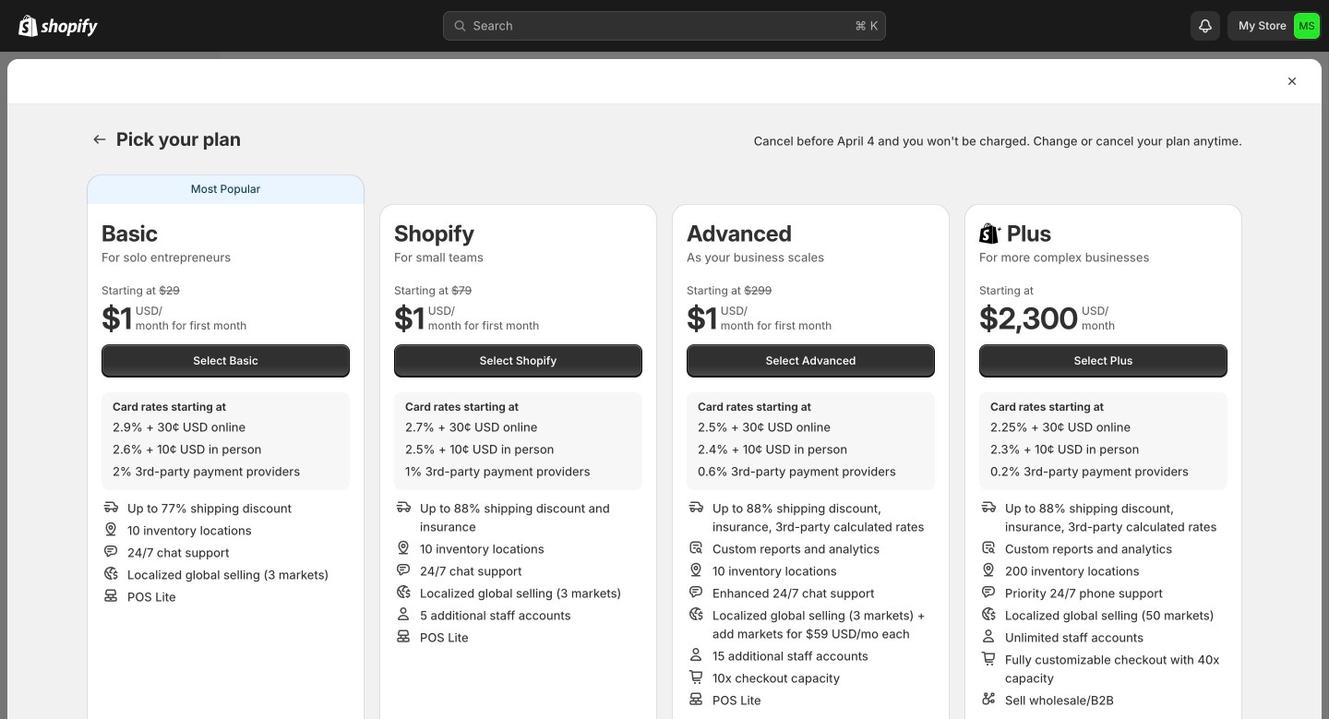 Task type: describe. For each thing, give the bounding box(es) containing it.
shopify image
[[41, 18, 98, 37]]



Task type: vqa. For each thing, say whether or not it's contained in the screenshot.
 text field
no



Task type: locate. For each thing, give the bounding box(es) containing it.
settings dialog
[[7, 59, 1322, 719]]

shopify image
[[18, 15, 38, 37]]

my store image
[[1295, 13, 1320, 39]]



